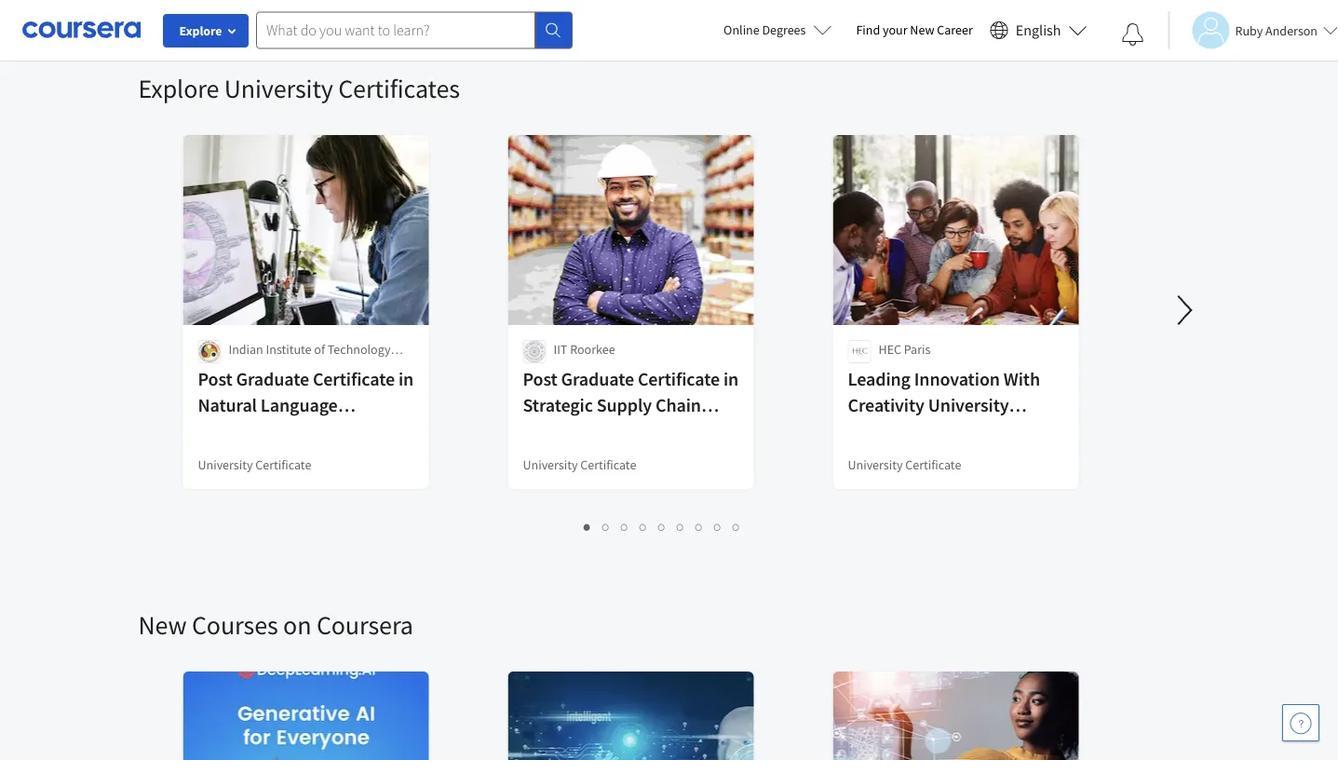 Task type: locate. For each thing, give the bounding box(es) containing it.
0 horizontal spatial post
[[198, 368, 233, 391]]

2 university certificate from the left
[[523, 457, 637, 473]]

3
[[621, 517, 629, 535]]

6
[[677, 517, 685, 535]]

3 university certificate from the left
[[848, 457, 962, 473]]

graduate down institute
[[236, 368, 309, 391]]

coursera image
[[22, 15, 141, 45]]

1 graduate from the left
[[236, 368, 309, 391]]

2 post from the left
[[523, 368, 558, 391]]

courses
[[192, 609, 278, 641]]

certificate
[[313, 368, 395, 391], [638, 368, 720, 391], [848, 420, 930, 443], [255, 457, 311, 473], [581, 457, 637, 473], [906, 457, 962, 473]]

leading
[[848, 368, 911, 391]]

post inside post graduate certificate in natural language processing
[[198, 368, 233, 391]]

What do you want to learn? text field
[[256, 12, 536, 49]]

8 button
[[709, 515, 728, 537]]

certificate down management
[[581, 457, 637, 473]]

chain
[[656, 394, 701, 417]]

explore inside explore dropdown button
[[179, 22, 222, 39]]

certificate down leading innovation with creativity university certificate
[[906, 457, 962, 473]]

graduate down the roorkee
[[561, 368, 634, 391]]

explore button
[[163, 14, 249, 48]]

1 horizontal spatial post
[[523, 368, 558, 391]]

in inside post graduate certificate in natural language processing
[[399, 368, 414, 391]]

university down the processing
[[198, 457, 253, 473]]

graduate
[[236, 368, 309, 391], [561, 368, 634, 391]]

graduate inside the post graduate certificate in strategic supply chain management with ai
[[561, 368, 634, 391]]

university down the creativity
[[848, 457, 903, 473]]

list
[[185, 515, 1140, 537]]

9
[[733, 517, 741, 535]]

2 graduate from the left
[[561, 368, 634, 391]]

post down iit roorkee icon
[[523, 368, 558, 391]]

in for post graduate certificate in strategic supply chain management with ai
[[724, 368, 739, 391]]

generative ai for everyone course by deeplearning.ai, image
[[183, 672, 430, 760]]

in
[[399, 368, 414, 391], [724, 368, 739, 391]]

certificate inside the post graduate certificate in strategic supply chain management with ai
[[638, 368, 720, 391]]

find your new career link
[[847, 19, 983, 42]]

show notifications image
[[1122, 23, 1145, 46]]

certificate down 'technology'
[[313, 368, 395, 391]]

0 horizontal spatial graduate
[[236, 368, 309, 391]]

ruby
[[1236, 22, 1264, 39]]

0 horizontal spatial new
[[138, 609, 187, 641]]

explore inside explore university certificates carousel element
[[138, 72, 219, 105]]

university down "innovation"
[[929, 394, 1010, 417]]

1 horizontal spatial in
[[724, 368, 739, 391]]

1 horizontal spatial new
[[911, 21, 935, 38]]

0 horizontal spatial in
[[399, 368, 414, 391]]

1 horizontal spatial university certificate
[[523, 457, 637, 473]]

list containing 1
[[185, 515, 1140, 537]]

1 vertical spatial explore
[[138, 72, 219, 105]]

2 in from the left
[[724, 368, 739, 391]]

0 horizontal spatial university certificate
[[198, 457, 311, 473]]

university down explore dropdown button
[[224, 72, 333, 105]]

university certificate
[[198, 457, 311, 473], [523, 457, 637, 473], [848, 457, 962, 473]]

university down management
[[523, 457, 578, 473]]

5
[[659, 517, 666, 535]]

university
[[224, 72, 333, 105], [929, 394, 1010, 417], [198, 457, 253, 473], [523, 457, 578, 473], [848, 457, 903, 473]]

0 vertical spatial new
[[911, 21, 935, 38]]

university certificate for certificate
[[848, 457, 962, 473]]

post inside the post graduate certificate in strategic supply chain management with ai
[[523, 368, 558, 391]]

post graduate certificate in strategic supply chain management with ai
[[523, 368, 739, 443]]

certificate down the processing
[[255, 457, 311, 473]]

0 vertical spatial explore
[[179, 22, 222, 39]]

explore for explore university certificates
[[138, 72, 219, 105]]

indian institute of technology guwahati
[[229, 341, 391, 376]]

ruby anderson button
[[1169, 12, 1339, 49]]

2 button
[[597, 515, 616, 537]]

in inside the post graduate certificate in strategic supply chain management with ai
[[724, 368, 739, 391]]

creativity
[[848, 394, 925, 417]]

new
[[911, 21, 935, 38], [138, 609, 187, 641]]

new left courses
[[138, 609, 187, 641]]

graduate inside post graduate certificate in natural language processing
[[236, 368, 309, 391]]

leading innovation with creativity university certificate
[[848, 368, 1041, 443]]

coursera
[[317, 609, 414, 641]]

guwahati
[[229, 360, 281, 376]]

8
[[715, 517, 722, 535]]

1 horizontal spatial graduate
[[561, 368, 634, 391]]

new right your on the top
[[911, 21, 935, 38]]

certificates
[[338, 72, 460, 105]]

1 university certificate from the left
[[198, 457, 311, 473]]

post for post graduate certificate in natural language processing
[[198, 368, 233, 391]]

university for leading innovation with creativity university certificate
[[848, 457, 903, 473]]

2 horizontal spatial university certificate
[[848, 457, 962, 473]]

next slide image
[[1163, 288, 1208, 333]]

certificate up chain on the bottom of the page
[[638, 368, 720, 391]]

iit roorkee
[[554, 341, 615, 358]]

post
[[198, 368, 233, 391], [523, 368, 558, 391]]

new courses on coursera carousel element
[[138, 552, 1339, 760]]

university certificate down the processing
[[198, 457, 311, 473]]

certificate down the creativity
[[848, 420, 930, 443]]

university certificate down the creativity
[[848, 457, 962, 473]]

post down indian institute of technology guwahati image
[[198, 368, 233, 391]]

explore for explore
[[179, 22, 222, 39]]

institute
[[266, 341, 312, 358]]

with
[[1004, 368, 1041, 391]]

degrees
[[763, 21, 806, 38]]

1 in from the left
[[399, 368, 414, 391]]

9 button
[[728, 515, 746, 537]]

2
[[603, 517, 610, 535]]

of
[[314, 341, 325, 358]]

explore
[[179, 22, 222, 39], [138, 72, 219, 105]]

1 post from the left
[[198, 368, 233, 391]]

None search field
[[256, 12, 573, 49]]

university for post graduate certificate in strategic supply chain management with ai
[[523, 457, 578, 473]]

iit roorkee image
[[523, 340, 546, 363]]

university certificate down management
[[523, 457, 637, 473]]

1 vertical spatial new
[[138, 609, 187, 641]]



Task type: vqa. For each thing, say whether or not it's contained in the screenshot.


Task type: describe. For each thing, give the bounding box(es) containing it.
management
[[523, 420, 627, 443]]

list inside explore university certificates carousel element
[[185, 515, 1140, 537]]

in for post graduate certificate in natural language processing
[[399, 368, 414, 391]]

language
[[261, 394, 338, 417]]

find
[[857, 21, 881, 38]]

iit
[[554, 341, 568, 358]]

find your new career
[[857, 21, 973, 38]]

1
[[584, 517, 592, 535]]

on
[[283, 609, 312, 641]]

hec
[[879, 341, 902, 358]]

certificate inside post graduate certificate in natural language processing
[[313, 368, 395, 391]]

online degrees
[[724, 21, 806, 38]]

online degrees button
[[709, 9, 847, 50]]

anderson
[[1266, 22, 1318, 39]]

ruby anderson
[[1236, 22, 1318, 39]]

explore university certificates
[[138, 72, 460, 105]]

5 button
[[653, 515, 672, 537]]

supply
[[597, 394, 652, 417]]

help center image
[[1290, 712, 1313, 734]]

hec paris
[[879, 341, 931, 358]]

generative ai fundamentals specialization by ibm, image
[[508, 672, 755, 760]]

career
[[937, 21, 973, 38]]

new courses on coursera
[[138, 609, 414, 641]]

natural
[[198, 394, 257, 417]]

roorkee
[[570, 341, 615, 358]]

university for post graduate certificate in natural language processing
[[198, 457, 253, 473]]

explore university certificates carousel element
[[138, 16, 1339, 552]]

ai
[[670, 420, 685, 443]]

technology
[[328, 341, 391, 358]]

online
[[724, 21, 760, 38]]

4 button
[[634, 515, 653, 537]]

post for post graduate certificate in strategic supply chain management with ai
[[523, 368, 558, 391]]

paris
[[904, 341, 931, 358]]

innovation
[[915, 368, 1000, 391]]

1 button
[[579, 515, 597, 537]]

graduate for supply
[[561, 368, 634, 391]]

post graduate certificate in natural language processing
[[198, 368, 414, 443]]

university certificate for supply
[[523, 457, 637, 473]]

your
[[883, 21, 908, 38]]

microsoft power bi data analyst professional certificate by microsoft, image
[[833, 672, 1080, 760]]

7 button
[[690, 515, 709, 537]]

graduate for language
[[236, 368, 309, 391]]

processing
[[198, 420, 284, 443]]

3 button
[[616, 515, 634, 537]]

university certificate for language
[[198, 457, 311, 473]]

indian
[[229, 341, 263, 358]]

with
[[631, 420, 666, 443]]

certificate inside leading innovation with creativity university certificate
[[848, 420, 930, 443]]

university inside leading innovation with creativity university certificate
[[929, 394, 1010, 417]]

7
[[696, 517, 703, 535]]

english button
[[983, 0, 1095, 61]]

strategic
[[523, 394, 593, 417]]

indian institute of technology guwahati image
[[198, 340, 221, 363]]

6 button
[[672, 515, 690, 537]]

hec paris image
[[848, 340, 872, 363]]

4
[[640, 517, 647, 535]]

english
[[1016, 21, 1062, 40]]



